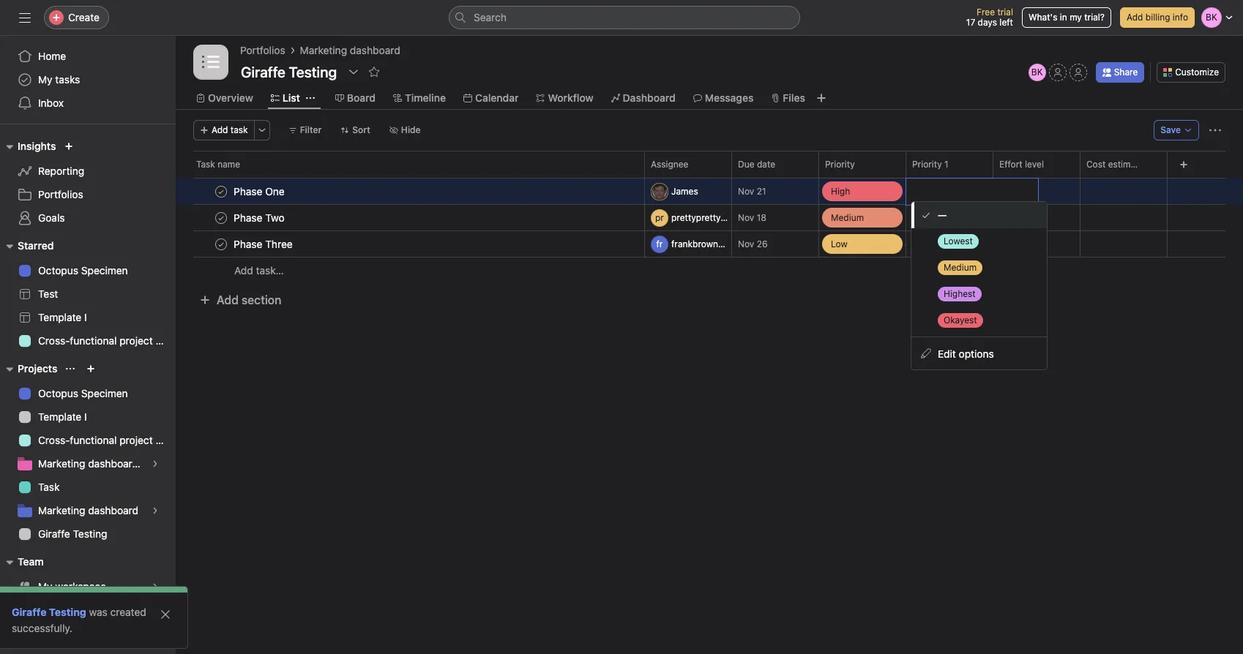 Task type: vqa. For each thing, say whether or not it's contained in the screenshot.
High
yes



Task type: describe. For each thing, give the bounding box(es) containing it.
0 vertical spatial dashboard
[[350, 44, 400, 56]]

nov for nov 18
[[738, 212, 754, 223]]

filter button
[[282, 120, 328, 141]]

testing inside "projects" element
[[73, 528, 107, 540]]

my workspace
[[38, 581, 106, 593]]

invite button
[[14, 622, 77, 649]]

template for 1st template i link from the top of the page
[[38, 311, 81, 324]]

due
[[738, 159, 755, 170]]

insights element
[[0, 133, 176, 233]]

plan for 1st cross-functional project plan link from the bottom of the page
[[156, 434, 176, 447]]

template i for 1st template i link from the top of the page
[[38, 311, 87, 324]]

goals link
[[9, 206, 167, 230]]

add section
[[217, 294, 281, 307]]

1 template i link from the top
[[9, 306, 167, 330]]

priority 1
[[912, 159, 949, 170]]

estimate
[[1108, 159, 1144, 170]]

high
[[831, 186, 850, 197]]

create button
[[44, 6, 109, 29]]

my
[[1070, 12, 1082, 23]]

calendar
[[475, 92, 519, 104]]

1 vertical spatial giraffe
[[12, 606, 46, 619]]

row containing pr
[[176, 204, 1243, 231]]

cost
[[1087, 159, 1106, 170]]

billing
[[1146, 12, 1170, 23]]

projects element
[[0, 356, 176, 549]]

completed image for pr
[[212, 209, 230, 227]]

Phase Two text field
[[231, 211, 289, 225]]

cost estimate
[[1087, 159, 1144, 170]]

see details, marketing dashboards image
[[151, 460, 160, 469]]

phase two cell
[[176, 204, 645, 231]]

dashboard
[[623, 92, 676, 104]]

projects button
[[0, 360, 57, 378]]

functional for 1st cross-functional project plan link from the bottom of the page
[[70, 434, 117, 447]]

giraffe inside "projects" element
[[38, 528, 70, 540]]

18
[[757, 212, 767, 223]]

invite
[[41, 629, 67, 641]]

completed image for fr
[[212, 235, 230, 253]]

insights button
[[0, 138, 56, 155]]

more actions image
[[257, 126, 266, 135]]

customize
[[1175, 67, 1219, 78]]

show options image
[[348, 66, 360, 78]]

medium
[[831, 212, 864, 223]]

home link
[[9, 45, 167, 68]]

tab actions image
[[306, 94, 315, 103]]

cross- for 1st cross-functional project plan link from the top of the page
[[38, 335, 70, 347]]

task…
[[256, 264, 284, 277]]

octopus for starred
[[38, 264, 78, 277]]

cross-functional project plan for 1st cross-functional project plan link from the top of the page
[[38, 335, 176, 347]]

row containing fr
[[176, 231, 1243, 258]]

sort button
[[334, 120, 377, 141]]

test
[[38, 288, 58, 300]]

trial?
[[1085, 12, 1105, 23]]

add for add section
[[217, 294, 239, 307]]

fr button
[[651, 235, 729, 253]]

new project or portfolio image
[[87, 365, 95, 373]]

list image
[[202, 53, 220, 71]]

due date
[[738, 159, 776, 170]]

marketing dashboard inside "projects" element
[[38, 505, 138, 517]]

phase three cell
[[176, 231, 645, 258]]

marketing dashboards link
[[9, 453, 167, 476]]

1 horizontal spatial marketing dashboard
[[300, 44, 400, 56]]

octopus for projects
[[38, 387, 78, 400]]

home
[[38, 50, 66, 62]]

2 — text field from the top
[[1087, 239, 1167, 250]]

fr
[[656, 238, 663, 249]]

timeline
[[405, 92, 446, 104]]

completed checkbox for ja
[[212, 183, 230, 200]]

dashboard inside "projects" element
[[88, 505, 138, 517]]

workflow
[[548, 92, 594, 104]]

starred element
[[0, 233, 176, 356]]

teams element
[[0, 549, 176, 602]]

marketing for "marketing dashboards" link
[[38, 458, 85, 470]]

days
[[978, 17, 997, 28]]

ja
[[655, 186, 665, 197]]

created
[[110, 606, 146, 619]]

files link
[[771, 90, 805, 106]]

add to starred image
[[368, 66, 380, 78]]

add task… row
[[176, 257, 1243, 284]]

specimen for template i
[[81, 387, 128, 400]]

reporting link
[[9, 160, 167, 183]]

2 template i link from the top
[[9, 406, 167, 429]]

messages link
[[693, 90, 754, 106]]

my tasks link
[[9, 68, 167, 92]]

2 cross-functional project plan link from the top
[[9, 429, 176, 453]]

add task
[[212, 124, 248, 135]]

high button
[[819, 179, 906, 204]]

level
[[1025, 159, 1044, 170]]

section
[[242, 294, 281, 307]]

Phase One text field
[[231, 184, 289, 199]]

my tasks
[[38, 73, 80, 86]]

add field image
[[1180, 160, 1188, 169]]

left
[[1000, 17, 1013, 28]]

bk button
[[1029, 64, 1046, 81]]

add for add billing info
[[1127, 12, 1143, 23]]

nov 21
[[738, 186, 766, 197]]

pr
[[655, 212, 664, 223]]

bk
[[1032, 67, 1043, 78]]

what's in my trial?
[[1029, 12, 1105, 23]]

see details, marketing dashboard image
[[151, 507, 160, 516]]

share
[[1114, 67, 1138, 78]]

priority for priority
[[825, 159, 855, 170]]

global element
[[0, 36, 176, 124]]

starred button
[[0, 237, 54, 255]]

list link
[[271, 90, 300, 106]]

add task button
[[193, 120, 255, 141]]

priority 1 field for phase three cell
[[906, 231, 994, 258]]

effort level
[[1000, 159, 1044, 170]]

free trial 17 days left
[[966, 7, 1013, 28]]

see details, my workspace image
[[151, 583, 160, 592]]

files
[[783, 92, 805, 104]]

create
[[68, 11, 100, 23]]

task for task
[[38, 481, 60, 494]]

what's in my trial? button
[[1022, 7, 1112, 28]]



Task type: locate. For each thing, give the bounding box(es) containing it.
my for my workspace
[[38, 581, 52, 593]]

completed checkbox for pr
[[212, 209, 230, 227]]

0 vertical spatial cross-functional project plan
[[38, 335, 176, 347]]

in
[[1060, 12, 1067, 23]]

specimen down new project or portfolio image
[[81, 387, 128, 400]]

template down test
[[38, 311, 81, 324]]

project for 1st cross-functional project plan link from the top of the page
[[120, 335, 153, 347]]

overview link
[[196, 90, 253, 106]]

portfolios link down reporting
[[9, 183, 167, 206]]

3 completed image from the top
[[212, 235, 230, 253]]

workspace
[[55, 581, 106, 593]]

giraffe testing
[[38, 528, 107, 540], [12, 606, 86, 619]]

priority for priority 1
[[912, 159, 942, 170]]

task link
[[9, 476, 167, 499]]

search button
[[449, 6, 800, 29]]

2 nov from the top
[[738, 212, 754, 223]]

1 horizontal spatial marketing dashboard link
[[300, 42, 400, 59]]

template i down test
[[38, 311, 87, 324]]

0 vertical spatial template i
[[38, 311, 87, 324]]

1 vertical spatial cross-functional project plan
[[38, 434, 176, 447]]

1 vertical spatial template
[[38, 411, 81, 423]]

0 vertical spatial portfolios
[[240, 44, 285, 56]]

2 octopus specimen from the top
[[38, 387, 128, 400]]

template inside "projects" element
[[38, 411, 81, 423]]

octopus specimen link down new project or portfolio image
[[9, 382, 167, 406]]

add
[[1127, 12, 1143, 23], [212, 124, 228, 135], [234, 264, 253, 277], [217, 294, 239, 307]]

marketing down task link
[[38, 505, 85, 517]]

1 completed image from the top
[[212, 183, 230, 200]]

my down team
[[38, 581, 52, 593]]

0 vertical spatial cross-functional project plan link
[[9, 330, 176, 353]]

phase one cell
[[176, 178, 645, 205]]

row containing task name
[[176, 151, 1243, 178]]

0 vertical spatial specimen
[[81, 264, 128, 277]]

1 vertical spatial octopus
[[38, 387, 78, 400]]

2 template i from the top
[[38, 411, 87, 423]]

marketing up 'tab actions' image at the top left of the page
[[300, 44, 347, 56]]

marketing dashboard
[[300, 44, 400, 56], [38, 505, 138, 517]]

0 vertical spatial cross-
[[38, 335, 70, 347]]

plan inside "projects" element
[[156, 434, 176, 447]]

Completed checkbox
[[212, 235, 230, 253]]

functional
[[70, 335, 117, 347], [70, 434, 117, 447]]

cross-functional project plan for 1st cross-functional project plan link from the bottom of the page
[[38, 434, 176, 447]]

dashboard link
[[611, 90, 676, 106]]

team
[[18, 556, 44, 568]]

1 vertical spatial completed checkbox
[[212, 209, 230, 227]]

starred
[[18, 239, 54, 252]]

0 vertical spatial octopus
[[38, 264, 78, 277]]

0 horizontal spatial marketing dashboard
[[38, 505, 138, 517]]

giraffe testing link up successfully.
[[12, 606, 86, 619]]

0 vertical spatial task
[[196, 159, 215, 170]]

add left billing on the right of the page
[[1127, 12, 1143, 23]]

template i link down test
[[9, 306, 167, 330]]

testing down "my workspace"
[[49, 606, 86, 619]]

1 vertical spatial plan
[[156, 434, 176, 447]]

1 horizontal spatial portfolios
[[240, 44, 285, 56]]

0 vertical spatial portfolios link
[[240, 42, 285, 59]]

cross-functional project plan link up new project or portfolio image
[[9, 330, 176, 353]]

add left task… on the left
[[234, 264, 253, 277]]

2 octopus specimen link from the top
[[9, 382, 167, 406]]

0 vertical spatial marketing
[[300, 44, 347, 56]]

1 cross- from the top
[[38, 335, 70, 347]]

portfolios down reporting
[[38, 188, 83, 201]]

template inside "starred" element
[[38, 311, 81, 324]]

project down test link
[[120, 335, 153, 347]]

timeline link
[[393, 90, 446, 106]]

— text field
[[1087, 213, 1167, 224], [1087, 239, 1167, 250]]

0 horizontal spatial portfolios link
[[9, 183, 167, 206]]

template for first template i link from the bottom
[[38, 411, 81, 423]]

i inside "projects" element
[[84, 411, 87, 423]]

cross-functional project plan inside "starred" element
[[38, 335, 176, 347]]

0 vertical spatial project
[[120, 335, 153, 347]]

header untitled section tree grid
[[176, 178, 1243, 284]]

row containing ja
[[176, 178, 1243, 205]]

1 vertical spatial functional
[[70, 434, 117, 447]]

1 vertical spatial marketing dashboard link
[[9, 499, 167, 523]]

1 cross-functional project plan link from the top
[[9, 330, 176, 353]]

portfolios inside insights element
[[38, 188, 83, 201]]

— text field
[[1087, 187, 1167, 198]]

0 vertical spatial octopus specimen
[[38, 264, 128, 277]]

2 completed checkbox from the top
[[212, 209, 230, 227]]

giraffe testing up successfully.
[[12, 606, 86, 619]]

1 vertical spatial testing
[[49, 606, 86, 619]]

0 vertical spatial giraffe testing link
[[9, 523, 167, 546]]

1 vertical spatial giraffe testing link
[[12, 606, 86, 619]]

1 nov from the top
[[738, 186, 754, 197]]

octopus inside "projects" element
[[38, 387, 78, 400]]

more actions image
[[1210, 124, 1221, 136]]

board link
[[335, 90, 376, 106]]

0 vertical spatial functional
[[70, 335, 117, 347]]

0 vertical spatial template i link
[[9, 306, 167, 330]]

cross- up "marketing dashboards" link
[[38, 434, 70, 447]]

share button
[[1096, 62, 1145, 83]]

dashboard down task link
[[88, 505, 138, 517]]

2 template from the top
[[38, 411, 81, 423]]

1 vertical spatial project
[[120, 434, 153, 447]]

search
[[474, 11, 507, 23]]

add for add task…
[[234, 264, 253, 277]]

2 completed image from the top
[[212, 209, 230, 227]]

testing
[[73, 528, 107, 540], [49, 606, 86, 619]]

i inside "starred" element
[[84, 311, 87, 324]]

2 vertical spatial nov
[[738, 239, 754, 250]]

priority left 1
[[912, 159, 942, 170]]

1 completed checkbox from the top
[[212, 183, 230, 200]]

cross-functional project plan up dashboards
[[38, 434, 176, 447]]

functional inside "projects" element
[[70, 434, 117, 447]]

1 priority from the left
[[825, 159, 855, 170]]

template i for first template i link from the bottom
[[38, 411, 87, 423]]

portfolios link up the list link
[[240, 42, 285, 59]]

cross- for 1st cross-functional project plan link from the bottom of the page
[[38, 434, 70, 447]]

1 octopus from the top
[[38, 264, 78, 277]]

cross- inside "projects" element
[[38, 434, 70, 447]]

free
[[977, 7, 995, 18]]

add tab image
[[816, 92, 827, 104]]

1 template from the top
[[38, 311, 81, 324]]

medium button
[[819, 205, 906, 231]]

1 vertical spatial specimen
[[81, 387, 128, 400]]

my
[[38, 73, 52, 86], [38, 581, 52, 593]]

was created successfully.
[[12, 606, 146, 635]]

hide sidebar image
[[19, 12, 31, 23]]

template i link up marketing dashboards
[[9, 406, 167, 429]]

sort
[[352, 124, 370, 135]]

octopus down show options, current sort, top image
[[38, 387, 78, 400]]

show options, current sort, top image
[[66, 365, 75, 373]]

2 vertical spatial marketing
[[38, 505, 85, 517]]

octopus specimen down new project or portfolio image
[[38, 387, 128, 400]]

save button
[[1154, 120, 1199, 141]]

marketing dashboard down task link
[[38, 505, 138, 517]]

1 vertical spatial template i link
[[9, 406, 167, 429]]

0 horizontal spatial priority
[[825, 159, 855, 170]]

octopus specimen link for test
[[9, 259, 167, 283]]

functional inside "starred" element
[[70, 335, 117, 347]]

portfolios up the list link
[[240, 44, 285, 56]]

2 my from the top
[[38, 581, 52, 593]]

1 project from the top
[[120, 335, 153, 347]]

3 nov from the top
[[738, 239, 754, 250]]

marketing dashboard up show options icon
[[300, 44, 400, 56]]

1 vertical spatial giraffe testing
[[12, 606, 86, 619]]

2 i from the top
[[84, 411, 87, 423]]

1 vertical spatial marketing dashboard
[[38, 505, 138, 517]]

1 vertical spatial i
[[84, 411, 87, 423]]

0 vertical spatial nov
[[738, 186, 754, 197]]

nov 26
[[738, 239, 768, 250]]

pr button
[[651, 209, 729, 227]]

dashboard up the add to starred icon
[[350, 44, 400, 56]]

2 priority from the left
[[912, 159, 942, 170]]

template i
[[38, 311, 87, 324], [38, 411, 87, 423]]

specimen inside "projects" element
[[81, 387, 128, 400]]

1
[[945, 159, 949, 170]]

giraffe testing inside "projects" element
[[38, 528, 107, 540]]

plan for 1st cross-functional project plan link from the top of the page
[[156, 335, 176, 347]]

1 vertical spatial completed image
[[212, 209, 230, 227]]

list
[[283, 92, 300, 104]]

2 project from the top
[[120, 434, 153, 447]]

new image
[[65, 142, 73, 151]]

2 cross-functional project plan from the top
[[38, 434, 176, 447]]

messages
[[705, 92, 754, 104]]

octopus specimen link inside "starred" element
[[9, 259, 167, 283]]

dashboards
[[88, 458, 144, 470]]

add left section
[[217, 294, 239, 307]]

giraffe up successfully.
[[12, 606, 46, 619]]

cross-functional project plan
[[38, 335, 176, 347], [38, 434, 176, 447]]

1 vertical spatial task
[[38, 481, 60, 494]]

completed image inside phase one cell
[[212, 183, 230, 200]]

task inside row
[[196, 159, 215, 170]]

octopus specimen
[[38, 264, 128, 277], [38, 387, 128, 400]]

save
[[1161, 124, 1181, 135]]

info
[[1173, 12, 1188, 23]]

test link
[[9, 283, 167, 306]]

team button
[[0, 554, 44, 571]]

1 horizontal spatial task
[[196, 159, 215, 170]]

completed checkbox down task name
[[212, 183, 230, 200]]

i down test link
[[84, 311, 87, 324]]

2 functional from the top
[[70, 434, 117, 447]]

2 plan from the top
[[156, 434, 176, 447]]

1 plan from the top
[[156, 335, 176, 347]]

1 octopus specimen link from the top
[[9, 259, 167, 283]]

my for my tasks
[[38, 73, 52, 86]]

project for 1st cross-functional project plan link from the bottom of the page
[[120, 434, 153, 447]]

customize button
[[1157, 62, 1226, 83]]

completed image up completed option
[[212, 209, 230, 227]]

0 vertical spatial i
[[84, 311, 87, 324]]

giraffe up team
[[38, 528, 70, 540]]

inbox link
[[9, 92, 167, 115]]

octopus specimen up test link
[[38, 264, 128, 277]]

dashboard
[[350, 44, 400, 56], [88, 505, 138, 517]]

2 cross- from the top
[[38, 434, 70, 447]]

1 — text field from the top
[[1087, 213, 1167, 224]]

row
[[176, 151, 1243, 178], [193, 177, 1226, 179], [176, 178, 1243, 205], [176, 204, 1243, 231], [176, 231, 1243, 258]]

marketing dashboard link down "marketing dashboards" link
[[9, 499, 167, 523]]

0 vertical spatial — text field
[[1087, 213, 1167, 224]]

1 functional from the top
[[70, 335, 117, 347]]

add task… button
[[234, 263, 284, 279]]

insights
[[18, 140, 56, 152]]

1 vertical spatial octopus specimen
[[38, 387, 128, 400]]

1 vertical spatial cross-
[[38, 434, 70, 447]]

date
[[757, 159, 776, 170]]

octopus inside "starred" element
[[38, 264, 78, 277]]

marketing up task link
[[38, 458, 85, 470]]

completed image for ja
[[212, 183, 230, 200]]

21
[[757, 186, 766, 197]]

cross-functional project plan link up marketing dashboards
[[9, 429, 176, 453]]

0 vertical spatial template
[[38, 311, 81, 324]]

1 vertical spatial dashboard
[[88, 505, 138, 517]]

giraffe
[[38, 528, 70, 540], [12, 606, 46, 619]]

add inside row
[[234, 264, 253, 277]]

Phase Three text field
[[231, 237, 297, 252]]

nov left 26
[[738, 239, 754, 250]]

1 vertical spatial cross-functional project plan link
[[9, 429, 176, 453]]

0 horizontal spatial dashboard
[[88, 505, 138, 517]]

octopus specimen for test
[[38, 264, 128, 277]]

octopus specimen link up test
[[9, 259, 167, 283]]

completed image inside phase two cell
[[212, 209, 230, 227]]

was
[[89, 606, 107, 619]]

1 vertical spatial portfolios link
[[9, 183, 167, 206]]

project up see details, marketing dashboards image
[[120, 434, 153, 447]]

0 horizontal spatial marketing dashboard link
[[9, 499, 167, 523]]

add section button
[[193, 287, 287, 313]]

1 vertical spatial portfolios
[[38, 188, 83, 201]]

search list box
[[449, 6, 800, 29]]

task inside "projects" element
[[38, 481, 60, 494]]

marketing for bottom marketing dashboard link
[[38, 505, 85, 517]]

filter
[[300, 124, 322, 135]]

inbox
[[38, 97, 64, 109]]

add billing info button
[[1120, 7, 1195, 28]]

0 vertical spatial octopus specimen link
[[9, 259, 167, 283]]

goals
[[38, 212, 65, 224]]

17
[[966, 17, 976, 28]]

1 vertical spatial template i
[[38, 411, 87, 423]]

task down "marketing dashboards" link
[[38, 481, 60, 494]]

1 horizontal spatial portfolios link
[[240, 42, 285, 59]]

0 vertical spatial giraffe
[[38, 528, 70, 540]]

testing up the teams element at the bottom of page
[[73, 528, 107, 540]]

1 vertical spatial — text field
[[1087, 239, 1167, 250]]

None text field
[[912, 183, 923, 201]]

functional up new project or portfolio image
[[70, 335, 117, 347]]

hide button
[[383, 120, 427, 141]]

nov for nov 26
[[738, 239, 754, 250]]

0 vertical spatial completed checkbox
[[212, 183, 230, 200]]

octopus specimen for template i
[[38, 387, 128, 400]]

marketing dashboard link up show options icon
[[300, 42, 400, 59]]

i up marketing dashboards
[[84, 411, 87, 423]]

overview
[[208, 92, 253, 104]]

0 vertical spatial marketing dashboard link
[[300, 42, 400, 59]]

completed checkbox up completed option
[[212, 209, 230, 227]]

functional up marketing dashboards
[[70, 434, 117, 447]]

my left "tasks"
[[38, 73, 52, 86]]

nov left 21
[[738, 186, 754, 197]]

1 i from the top
[[84, 311, 87, 324]]

1 vertical spatial my
[[38, 581, 52, 593]]

octopus up test
[[38, 264, 78, 277]]

plan inside "starred" element
[[156, 335, 176, 347]]

my inside global element
[[38, 73, 52, 86]]

priority up high at the top of page
[[825, 159, 855, 170]]

project inside "starred" element
[[120, 335, 153, 347]]

template i link
[[9, 306, 167, 330], [9, 406, 167, 429]]

0 vertical spatial my
[[38, 73, 52, 86]]

2 vertical spatial completed image
[[212, 235, 230, 253]]

template i inside "starred" element
[[38, 311, 87, 324]]

close image
[[160, 609, 171, 621]]

octopus specimen inside "projects" element
[[38, 387, 128, 400]]

priority
[[825, 159, 855, 170], [912, 159, 942, 170]]

template i down show options, current sort, top image
[[38, 411, 87, 423]]

completed image down task name
[[212, 183, 230, 200]]

None text field
[[237, 59, 341, 85]]

0 vertical spatial plan
[[156, 335, 176, 347]]

2 specimen from the top
[[81, 387, 128, 400]]

1 horizontal spatial priority
[[912, 159, 942, 170]]

completed image inside the phase three cell
[[212, 235, 230, 253]]

0 vertical spatial marketing dashboard
[[300, 44, 400, 56]]

cross- up projects
[[38, 335, 70, 347]]

specimen up test link
[[81, 264, 128, 277]]

trial
[[998, 7, 1013, 18]]

1 horizontal spatial dashboard
[[350, 44, 400, 56]]

1 specimen from the top
[[81, 264, 128, 277]]

1 cross-functional project plan from the top
[[38, 335, 176, 347]]

specimen inside "starred" element
[[81, 264, 128, 277]]

cross- inside "starred" element
[[38, 335, 70, 347]]

low button
[[819, 231, 906, 257]]

cross-functional project plan inside "projects" element
[[38, 434, 176, 447]]

what's
[[1029, 12, 1058, 23]]

0 vertical spatial giraffe testing
[[38, 528, 107, 540]]

task for task name
[[196, 159, 215, 170]]

octopus specimen link for template i
[[9, 382, 167, 406]]

2 octopus from the top
[[38, 387, 78, 400]]

1 my from the top
[[38, 73, 52, 86]]

portfolios link inside insights element
[[9, 183, 167, 206]]

plan
[[156, 335, 176, 347], [156, 434, 176, 447]]

1 octopus specimen from the top
[[38, 264, 128, 277]]

1 vertical spatial octopus specimen link
[[9, 382, 167, 406]]

functional for 1st cross-functional project plan link from the top of the page
[[70, 335, 117, 347]]

add left the "task"
[[212, 124, 228, 135]]

my workspace link
[[9, 576, 167, 599]]

task name
[[196, 159, 240, 170]]

template i inside "projects" element
[[38, 411, 87, 423]]

nov left '18'
[[738, 212, 754, 223]]

hide
[[401, 124, 421, 135]]

0 horizontal spatial portfolios
[[38, 188, 83, 201]]

effort
[[1000, 159, 1023, 170]]

completed checkbox inside phase one cell
[[212, 183, 230, 200]]

completed image
[[212, 183, 230, 200], [212, 209, 230, 227], [212, 235, 230, 253]]

giraffe testing link up the teams element at the bottom of page
[[9, 523, 167, 546]]

0 vertical spatial completed image
[[212, 183, 230, 200]]

workflow link
[[536, 90, 594, 106]]

my inside the teams element
[[38, 581, 52, 593]]

tasks
[[55, 73, 80, 86]]

1 vertical spatial nov
[[738, 212, 754, 223]]

project
[[120, 335, 153, 347], [120, 434, 153, 447]]

projects
[[18, 362, 57, 375]]

1 vertical spatial marketing
[[38, 458, 85, 470]]

0 vertical spatial testing
[[73, 528, 107, 540]]

cross-functional project plan up new project or portfolio image
[[38, 335, 176, 347]]

completed checkbox inside phase two cell
[[212, 209, 230, 227]]

Completed checkbox
[[212, 183, 230, 200], [212, 209, 230, 227]]

specimen for test
[[81, 264, 128, 277]]

completed image left phase three text box
[[212, 235, 230, 253]]

template down show options, current sort, top image
[[38, 411, 81, 423]]

task left 'name'
[[196, 159, 215, 170]]

add for add task
[[212, 124, 228, 135]]

low
[[831, 238, 848, 249]]

octopus specimen inside "starred" element
[[38, 264, 128, 277]]

giraffe testing link inside "projects" element
[[9, 523, 167, 546]]

giraffe testing up the teams element at the bottom of page
[[38, 528, 107, 540]]

0 horizontal spatial task
[[38, 481, 60, 494]]

successfully.
[[12, 622, 72, 635]]

1 template i from the top
[[38, 311, 87, 324]]

nov for nov 21
[[738, 186, 754, 197]]



